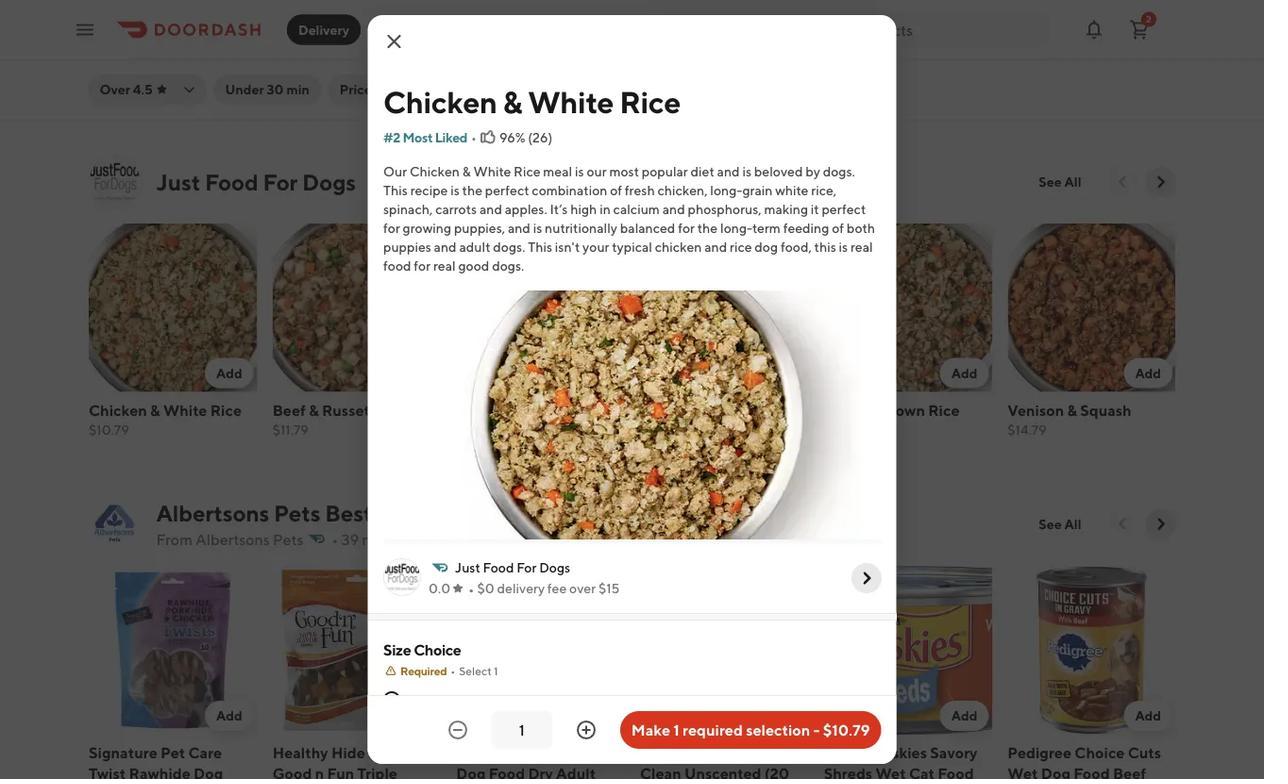 Task type: vqa. For each thing, say whether or not it's contained in the screenshot.
cart
no



Task type: describe. For each thing, give the bounding box(es) containing it.
all for previous button of carousel image
[[1065, 174, 1081, 190]]

whitefish
[[1007, 52, 1077, 70]]

min for under 30 min
[[286, 82, 309, 97]]

notification bell image
[[1083, 18, 1106, 41]]

next button of carousel image for previous button of carousel image
[[1151, 173, 1170, 192]]

$11.79
[[272, 422, 308, 438]]

-
[[813, 722, 820, 740]]

size choice
[[383, 641, 461, 659]]

tuna inside 'fancy feast classic pate adult cat food whitefish & tuna (3 oz)'
[[1093, 52, 1127, 70]]

cats
[[673, 744, 705, 762]]

food inside chicken & white rice dialog
[[482, 560, 514, 576]]

under
[[225, 82, 264, 97]]

required
[[683, 722, 743, 740]]

1 vertical spatial treats
[[668, 31, 712, 49]]

0 horizontal spatial the
[[462, 183, 482, 198]]

& inside beef & russet potato $11.79
[[308, 401, 318, 419]]

see all for see all link related to previous button of carousel image
[[1039, 174, 1081, 190]]

$15
[[598, 581, 619, 597]]

rice
[[729, 239, 752, 255]]

0 horizontal spatial perfect
[[485, 183, 529, 198]]

cuts
[[1127, 744, 1161, 762]]

in inside the royal canin size health nutrition chunks in gravy pouch small puppy food (3 oz)
[[213, 31, 226, 49]]

#2 most liked
[[383, 130, 467, 145]]

96% (26)
[[499, 130, 552, 145]]

proactive
[[492, 744, 560, 762]]

& inside fish & sweet potato $10.29
[[673, 401, 682, 419]]

spinach,
[[383, 202, 432, 217]]

carrots
[[435, 202, 476, 217]]

· $0 delivery fee over $15
[[469, 577, 619, 601]]

0 vertical spatial albertsons
[[156, 501, 269, 527]]

0 vertical spatial pets
[[274, 501, 321, 527]]

cat for purina friskies savory shreds wet cat foo
[[909, 765, 934, 780]]

close chicken & white rice image
[[383, 30, 405, 53]]

care
[[188, 744, 222, 762]]

hill's science diet mature adult dog food beef barley (13 oz) $3.29
[[272, 11, 438, 90]]

purina friskies savory shreds wet cat foo
[[823, 744, 977, 780]]

wellness
[[823, 11, 887, 28]]

puppies,
[[454, 220, 505, 236]]

fish
[[640, 401, 669, 419]]

food inside nulo medalseries cat & kitten food turkey & duck (3 oz)
[[503, 31, 540, 49]]

$14.79
[[1007, 422, 1046, 438]]

0 horizontal spatial just food for dogs
[[156, 169, 356, 195]]

pet
[[160, 744, 185, 762]]

dog inside healthy hide dog treat good n fun tripl
[[368, 744, 397, 762]]

white for chicken & white rice $10.79
[[163, 401, 207, 419]]

see all link for previous button of carousel icon
[[1027, 509, 1093, 540]]

oz) inside nulo medalseries cat & kitten food turkey & duck (3 oz)
[[513, 52, 535, 70]]

term
[[752, 220, 780, 236]]

wet inside the purina friskies savory shreds wet cat foo
[[875, 765, 905, 780]]

Current quantity is 1 number field
[[503, 720, 541, 741]]

food
[[383, 258, 411, 274]]

delivery button
[[287, 15, 361, 45]]

#2
[[383, 130, 400, 145]]

0 vertical spatial long-
[[710, 183, 742, 198]]

squash
[[1080, 401, 1131, 419]]

adult for &
[[1043, 31, 1082, 49]]

lickable treats stew cat treats chicken & tuna (1.4 oz)
[[640, 11, 786, 70]]

& inside 'fancy feast classic pate adult cat food whitefish & tuna (3 oz)'
[[1080, 52, 1090, 70]]

see for see all link related to previous button of carousel image
[[1039, 174, 1062, 190]]

whole
[[519, 401, 566, 419]]

1 vertical spatial real
[[433, 258, 455, 274]]

iams proactive health dog food dry adult minichunks small kibble with real chicken (7 lb) image
[[456, 566, 624, 735]]

over 4.5 button
[[88, 75, 206, 105]]

adult
[[459, 239, 490, 255]]

from albertsons pets
[[156, 531, 304, 549]]

$12.79
[[823, 422, 862, 438]]

making
[[764, 202, 808, 217]]

dry
[[528, 765, 553, 780]]

adult for barley
[[327, 31, 366, 49]]

barley
[[308, 52, 353, 70]]

this
[[814, 239, 836, 255]]

$10.79 inside chicken & white rice $10.79
[[88, 422, 129, 438]]

canin
[[131, 11, 173, 28]]

select
[[459, 665, 491, 678]]

over 4.5
[[100, 82, 153, 97]]

is up carrots
[[450, 183, 459, 198]]

oz) inside the royal canin size health nutrition chunks in gravy pouch small puppy food (3 oz)
[[194, 73, 216, 91]]

nulo
[[456, 11, 490, 28]]

fresh
[[624, 183, 654, 198]]

delivery
[[497, 581, 544, 597]]

turkey inside the turkey & whole wheat macaroni $10.29
[[456, 401, 503, 419]]

& inside the turkey & whole wheat macaroni $10.29
[[506, 401, 516, 419]]

just food for dogs link
[[88, 156, 356, 209]]

unscented
[[684, 765, 761, 780]]

growing
[[402, 220, 451, 236]]

size inside the royal canin size health nutrition chunks in gravy pouch small puppy food (3 oz)
[[176, 11, 205, 28]]

4.5
[[133, 82, 153, 97]]

0 vertical spatial treats
[[702, 11, 746, 28]]

0 vertical spatial real
[[850, 239, 873, 255]]

over
[[569, 581, 595, 597]]

food inside the royal canin size health nutrition chunks in gravy pouch small puppy food (3 oz)
[[137, 73, 173, 91]]

just food for dogs image
[[383, 559, 421, 597]]

1 vertical spatial long-
[[720, 220, 752, 236]]

0 vertical spatial this
[[383, 183, 407, 198]]

clean
[[640, 765, 681, 780]]

& inside the our chicken & white rice meal is our most popular diet and is beloved by dogs. this recipe is the perfect combination of fresh chicken, long-grain white rice, spinach, carrots and apples. it's high in calcium and phosphorus, making it perfect for growing puppies, and is nutritionally balanced for the long-term feeding of both puppies and adult dogs. this isn't your typical chicken and rice dog food, this is real food for real good dogs.
[[462, 164, 470, 179]]

0 horizontal spatial of
[[610, 183, 622, 198]]

n
[[315, 765, 324, 780]]

chicken inside lickable treats stew cat treats chicken & tuna (1.4 oz)
[[715, 31, 773, 49]]

rice for lamb & brown rice $12.79
[[928, 401, 959, 419]]

0 horizontal spatial for
[[383, 220, 400, 236]]

dashpass button
[[411, 75, 519, 105]]

mature
[[272, 31, 324, 49]]

1 vertical spatial perfect
[[821, 202, 865, 217]]

good
[[272, 765, 311, 780]]

choice for size
[[413, 641, 461, 659]]

pate
[[1007, 31, 1040, 49]]

food inside 'fancy feast classic pate adult cat food whitefish & tuna (3 oz)'
[[1114, 31, 1150, 49]]

choice for pedigree
[[1074, 744, 1124, 762]]

wet inside pedigree choice cuts wet dog food bee
[[1007, 765, 1038, 780]]

combination
[[531, 183, 607, 198]]

fancy feast classic pate adult cat food whitefish & tuna (3 oz)
[[1007, 11, 1169, 70]]

increase quantity by 1 image
[[575, 719, 597, 742]]

beef inside hill's science diet mature adult dog food beef barley (13 oz) $3.29
[[272, 52, 305, 70]]

next button of carousel image for previous button of carousel icon
[[1151, 515, 1170, 534]]

min for • 39 min
[[362, 531, 388, 549]]

cat inside lickable treats stew cat treats chicken & tuna (1.4 oz)
[[640, 31, 665, 49]]

friskies
[[873, 744, 927, 762]]

dashpass
[[449, 82, 508, 97]]

pedigree choice cuts wet dog food beef (13.2 oz) image
[[1007, 566, 1176, 735]]

health inside iams proactive health dog food dry adul
[[563, 744, 611, 762]]

iams
[[456, 744, 489, 762]]

potato for fish & sweet potato
[[733, 401, 780, 419]]

chicken inside the our chicken & white rice meal is our most popular diet and is beloved by dogs. this recipe is the perfect combination of fresh chicken, long-grain white rice, spinach, carrots and apples. it's high in calcium and phosphorus, making it perfect for growing puppies, and is nutritionally balanced for the long-term feeding of both puppies and adult dogs. this isn't your typical chicken and rice dog food, this is real food for real good dogs.
[[409, 164, 459, 179]]

lickable
[[640, 11, 699, 28]]

it's
[[549, 202, 567, 217]]

oz) inside wellness minced natural grain free cat food tuna dinner (5.5 oz)
[[823, 73, 845, 91]]

good
[[458, 258, 489, 274]]

and left rice
[[704, 239, 727, 255]]

1 vertical spatial the
[[697, 220, 717, 236]]

free inside wellness minced natural grain free cat food tuna dinner (5.5 oz)
[[922, 31, 954, 49]]

and down apples.
[[507, 220, 530, 236]]

cat for wellness minced natural grain free cat food tuna dinner (5.5 oz)
[[957, 31, 983, 49]]

& inside the venison & squash $14.79
[[1067, 401, 1077, 419]]

natural
[[823, 31, 877, 49]]

rice inside the our chicken & white rice meal is our most popular diet and is beloved by dogs. this recipe is the perfect combination of fresh chicken, long-grain white rice, spinach, carrots and apples. it's high in calcium and phosphorus, making it perfect for growing puppies, and is nutritionally balanced for the long-term feeding of both puppies and adult dogs. this isn't your typical chicken and rice dog food, this is real food for real good dogs.
[[513, 164, 540, 179]]

free inside "tidy cats litter free & clean unscented (2"
[[751, 744, 783, 762]]

our
[[586, 164, 606, 179]]

decrease quantity by 1 image
[[446, 719, 469, 742]]

recipe
[[410, 183, 447, 198]]

1 vertical spatial dogs.
[[493, 239, 525, 255]]

brown
[[879, 401, 925, 419]]

isn't
[[554, 239, 579, 255]]

1 horizontal spatial this
[[527, 239, 552, 255]]

pedigree
[[1007, 744, 1071, 762]]

tuna for cat
[[640, 52, 674, 70]]

nutritionally
[[544, 220, 617, 236]]

1 inside button
[[673, 722, 679, 740]]

39
[[341, 531, 359, 549]]

tidy cats litter free & clean unscented (2
[[640, 744, 796, 780]]

is right this
[[838, 239, 847, 255]]

pouch
[[133, 52, 178, 70]]

2 button
[[1121, 11, 1158, 49]]

food inside wellness minced natural grain free cat food tuna dinner (5.5 oz)
[[823, 52, 860, 70]]

purina
[[823, 744, 870, 762]]

& inside lamb & brown rice $12.79
[[866, 401, 876, 419]]

duck
[[456, 52, 493, 70]]

2 horizontal spatial for
[[678, 220, 694, 236]]

• for •
[[471, 130, 476, 145]]

pedigree choice cuts wet dog food bee
[[1007, 744, 1161, 780]]



Task type: locate. For each thing, give the bounding box(es) containing it.
oz) inside hill's science diet mature adult dog food beef barley (13 oz) $3.29
[[380, 52, 402, 70]]

0 vertical spatial dogs
[[302, 169, 356, 195]]

• left select
[[450, 665, 455, 678]]

0 vertical spatial dogs.
[[822, 164, 855, 179]]

dog inside iams proactive health dog food dry adul
[[456, 765, 485, 780]]

1 vertical spatial this
[[527, 239, 552, 255]]

0 vertical spatial turkey
[[543, 31, 590, 49]]

potato right russet
[[373, 401, 421, 419]]

1 horizontal spatial choice
[[1074, 744, 1124, 762]]

• right liked
[[471, 130, 476, 145]]

healthy hide dog treat good n fun tripl
[[272, 744, 437, 780]]

cat inside the purina friskies savory shreds wet cat foo
[[909, 765, 934, 780]]

1 beef from the top
[[272, 52, 305, 70]]

0 vertical spatial just
[[156, 169, 200, 195]]

sweet
[[686, 401, 730, 419]]

dog down diet
[[369, 31, 399, 49]]

by
[[805, 164, 820, 179]]

1 horizontal spatial perfect
[[821, 202, 865, 217]]

0 horizontal spatial turkey
[[456, 401, 503, 419]]

2 wet from the left
[[1007, 765, 1038, 780]]

in inside the our chicken & white rice meal is our most popular diet and is beloved by dogs. this recipe is the perfect combination of fresh chicken, long-grain white rice, spinach, carrots and apples. it's high in calcium and phosphorus, making it perfect for growing puppies, and is nutritionally balanced for the long-term feeding of both puppies and adult dogs. this isn't your typical chicken and rice dog food, this is real food for real good dogs.
[[599, 202, 610, 217]]

chicken & white rice $10.79
[[88, 401, 241, 438]]

all left previous button of carousel icon
[[1065, 517, 1081, 532]]

$10.79 inside button
[[823, 722, 870, 740]]

oz) right (1.4
[[705, 52, 727, 70]]

health inside the royal canin size health nutrition chunks in gravy pouch small puppy food (3 oz)
[[208, 11, 256, 28]]

1 inside size choice group
[[493, 665, 498, 678]]

1 items, open order cart image
[[1128, 18, 1151, 41]]

our chicken & white rice meal is our most popular diet and is beloved by dogs. this recipe is the perfect combination of fresh chicken, long-grain white rice, spinach, carrots and apples. it's high in calcium and phosphorus, making it perfect for growing puppies, and is nutritionally balanced for the long-term feeding of both puppies and adult dogs. this isn't your typical chicken and rice dog food, this is real food for real good dogs.
[[383, 164, 875, 274]]

shreds
[[823, 765, 872, 780]]

dogs inside chicken & white rice dialog
[[539, 560, 570, 576]]

1 vertical spatial turkey
[[456, 401, 503, 419]]

nutrition
[[88, 31, 154, 49]]

rice for chicken & white rice $10.79
[[210, 401, 241, 419]]

sellers
[[377, 501, 447, 527]]

chunks
[[157, 31, 210, 49]]

0 vertical spatial just food for dogs
[[156, 169, 356, 195]]

oz) down natural
[[823, 73, 845, 91]]

0 vertical spatial health
[[208, 11, 256, 28]]

chicken & white rice
[[383, 84, 680, 119]]

for down 30 on the left top of page
[[263, 169, 298, 195]]

see all link for previous button of carousel image
[[1027, 167, 1093, 197]]

perfect up apples.
[[485, 183, 529, 198]]

1 horizontal spatial turkey
[[543, 31, 590, 49]]

in
[[213, 31, 226, 49], [599, 202, 610, 217]]

2 vertical spatial dogs.
[[492, 258, 524, 274]]

0 horizontal spatial tuna
[[640, 52, 674, 70]]

real left good
[[433, 258, 455, 274]]

wet
[[875, 765, 905, 780], [1007, 765, 1038, 780]]

• left 39
[[332, 531, 338, 549]]

& inside chicken & white rice $10.79
[[150, 401, 160, 419]]

tuna down grain at right top
[[863, 52, 897, 70]]

0 horizontal spatial 1
[[493, 665, 498, 678]]

white
[[527, 84, 613, 119], [473, 164, 511, 179], [163, 401, 207, 419]]

chicken
[[654, 239, 701, 255]]

2 horizontal spatial (3
[[1130, 52, 1144, 70]]

healthy
[[272, 744, 328, 762]]

adult inside 'fancy feast classic pate adult cat food whitefish & tuna (3 oz)'
[[1043, 31, 1082, 49]]

feeding
[[783, 220, 829, 236]]

potato inside fish & sweet potato $10.29
[[733, 401, 780, 419]]

& inside lickable treats stew cat treats chicken & tuna (1.4 oz)
[[776, 31, 786, 49]]

0 vertical spatial $10.79
[[88, 422, 129, 438]]

1 horizontal spatial 1
[[673, 722, 679, 740]]

1 potato from the left
[[373, 401, 421, 419]]

tuna inside wellness minced natural grain free cat food tuna dinner (5.5 oz)
[[863, 52, 897, 70]]

$10.29 down macaroni
[[456, 443, 497, 459]]

1 vertical spatial of
[[831, 220, 844, 236]]

tuna for grain
[[863, 52, 897, 70]]

is left our in the left of the page
[[574, 164, 584, 179]]

1 up cats
[[673, 722, 679, 740]]

venison & squash $14.79
[[1007, 401, 1131, 438]]

purina friskies savory shreds wet cat food with chicken in gravy (5.5 oz) image
[[823, 566, 992, 735]]

see left previous button of carousel icon
[[1039, 517, 1062, 532]]

albertsons
[[156, 501, 269, 527], [196, 531, 270, 549]]

1 vertical spatial albertsons
[[196, 531, 270, 549]]

for inside chicken & white rice dialog
[[516, 560, 536, 576]]

dogs left our
[[302, 169, 356, 195]]

1 vertical spatial in
[[599, 202, 610, 217]]

2 tuna from the left
[[863, 52, 897, 70]]

see all for see all link corresponding to previous button of carousel icon
[[1039, 517, 1081, 532]]

3 tuna from the left
[[1093, 52, 1127, 70]]

lamb
[[823, 401, 863, 419]]

cat down lickable
[[640, 31, 665, 49]]

treat
[[400, 744, 437, 762]]

of up this
[[831, 220, 844, 236]]

1 horizontal spatial white
[[473, 164, 511, 179]]

tidy cats litter free & clean unscented (20 lb) image
[[640, 566, 808, 735]]

1 vertical spatial all
[[1065, 517, 1081, 532]]

0 vertical spatial size
[[176, 11, 205, 28]]

choice inside pedigree choice cuts wet dog food bee
[[1074, 744, 1124, 762]]

most
[[609, 164, 639, 179]]

health up small
[[208, 11, 256, 28]]

all for previous button of carousel icon
[[1065, 517, 1081, 532]]

1 horizontal spatial real
[[850, 239, 873, 255]]

0 vertical spatial of
[[610, 183, 622, 198]]

• for • 39 min
[[332, 531, 338, 549]]

see all link left previous button of carousel image
[[1027, 167, 1093, 197]]

royal
[[88, 11, 128, 28]]

min inside under 30 min button
[[286, 82, 309, 97]]

oz) up chicken & white rice
[[513, 52, 535, 70]]

adult inside hill's science diet mature adult dog food beef barley (13 oz) $3.29
[[327, 31, 366, 49]]

0 horizontal spatial wet
[[875, 765, 905, 780]]

oz) inside lickable treats stew cat treats chicken & tuna (1.4 oz)
[[705, 52, 727, 70]]

1 vertical spatial see all
[[1039, 517, 1081, 532]]

2 vertical spatial white
[[163, 401, 207, 419]]

dog inside hill's science diet mature adult dog food beef barley (13 oz) $3.29
[[369, 31, 399, 49]]

1 vertical spatial see all link
[[1027, 509, 1093, 540]]

2 beef from the top
[[272, 401, 305, 419]]

potato inside beef & russet potato $11.79
[[373, 401, 421, 419]]

is
[[574, 164, 584, 179], [742, 164, 751, 179], [450, 183, 459, 198], [533, 220, 542, 236], [838, 239, 847, 255]]

0 horizontal spatial for
[[263, 169, 298, 195]]

0 vertical spatial in
[[213, 31, 226, 49]]

cat up (5.5
[[957, 31, 983, 49]]

see all link left previous button of carousel icon
[[1027, 509, 1093, 540]]

treats up (1.4
[[668, 31, 712, 49]]

it
[[810, 202, 819, 217]]

venison
[[1007, 401, 1064, 419]]

1 see from the top
[[1039, 174, 1062, 190]]

0 horizontal spatial $10.29
[[456, 443, 497, 459]]

size up chunks
[[176, 11, 205, 28]]

dogs. up rice,
[[822, 164, 855, 179]]

free down selection
[[751, 744, 783, 762]]

1 horizontal spatial •
[[450, 665, 455, 678]]

albertsons right "from"
[[196, 531, 270, 549]]

oz) inside 'fancy feast classic pate adult cat food whitefish & tuna (3 oz)'
[[1147, 52, 1169, 70]]

choice inside group
[[413, 641, 461, 659]]

1 horizontal spatial $10.79
[[823, 722, 870, 740]]

puppies
[[383, 239, 431, 255]]

(3 down small
[[176, 73, 191, 91]]

make
[[631, 722, 670, 740]]

1 horizontal spatial min
[[362, 531, 388, 549]]

0 horizontal spatial health
[[208, 11, 256, 28]]

0 vertical spatial choice
[[413, 641, 461, 659]]

treats left stew
[[702, 11, 746, 28]]

2 see from the top
[[1039, 517, 1062, 532]]

real down both at the right top of page
[[850, 239, 873, 255]]

2 see all link from the top
[[1027, 509, 1093, 540]]

0 vertical spatial for
[[263, 169, 298, 195]]

turkey
[[543, 31, 590, 49], [456, 401, 503, 419]]

0 vertical spatial min
[[286, 82, 309, 97]]

balanced
[[620, 220, 675, 236]]

dog down pedigree
[[1041, 765, 1070, 780]]

over
[[100, 82, 130, 97]]

health down increase quantity by 1 image on the left bottom
[[563, 744, 611, 762]]

(3 down 2 button
[[1130, 52, 1144, 70]]

previous button of carousel image
[[1114, 173, 1132, 192]]

just food for dogs up delivery at the left bottom
[[455, 560, 570, 576]]

$2.69
[[88, 75, 123, 90]]

• inside size choice group
[[450, 665, 455, 678]]

hill's
[[272, 11, 307, 28]]

(3 right duck
[[496, 52, 510, 70]]

$10.29 inside fish & sweet potato $10.29
[[640, 422, 680, 438]]

1 vertical spatial dogs
[[539, 560, 570, 576]]

1 vertical spatial •
[[332, 531, 338, 549]]

free up dinner at the top of the page
[[922, 31, 954, 49]]

1 horizontal spatial dogs
[[539, 560, 570, 576]]

and down chicken,
[[662, 202, 685, 217]]

1 horizontal spatial just food for dogs
[[455, 560, 570, 576]]

1 see all link from the top
[[1027, 167, 1093, 197]]

0 vertical spatial free
[[922, 31, 954, 49]]

2 see all from the top
[[1039, 517, 1081, 532]]

0 horizontal spatial dogs
[[302, 169, 356, 195]]

in up small
[[213, 31, 226, 49]]

1 adult from the left
[[327, 31, 366, 49]]

fancy
[[1007, 11, 1049, 28]]

food,
[[780, 239, 811, 255]]

1 vertical spatial next button of carousel image
[[1151, 515, 1170, 534]]

cat inside nulo medalseries cat & kitten food turkey & duck (3 oz)
[[583, 11, 609, 28]]

pets left best
[[274, 501, 321, 527]]

chicken,
[[657, 183, 707, 198]]

is down apples.
[[533, 220, 542, 236]]

chicken & white rice dialog
[[368, 15, 896, 780]]

see all link
[[1027, 167, 1093, 197], [1027, 509, 1093, 540]]

beef inside beef & russet potato $11.79
[[272, 401, 305, 419]]

dog inside pedigree choice cuts wet dog food bee
[[1041, 765, 1070, 780]]

dog
[[754, 239, 778, 255]]

2 adult from the left
[[1043, 31, 1082, 49]]

oz
[[431, 692, 445, 708]]

cat for fancy feast classic pate adult cat food whitefish & tuna (3 oz)
[[1086, 31, 1111, 49]]

pickup button
[[361, 15, 426, 45]]

$10.79
[[88, 422, 129, 438], [823, 722, 870, 740]]

oz) right (13 at the top left
[[380, 52, 402, 70]]

dog down iams
[[456, 765, 485, 780]]

0 horizontal spatial min
[[286, 82, 309, 97]]

all left previous button of carousel image
[[1065, 174, 1081, 190]]

1 right select
[[493, 665, 498, 678]]

wet down friskies
[[875, 765, 905, 780]]

for up delivery at the left bottom
[[516, 560, 536, 576]]

1 next button of carousel image from the top
[[1151, 173, 1170, 192]]

apples.
[[504, 202, 547, 217]]

1 horizontal spatial $10.29
[[640, 422, 680, 438]]

rice inside lamb & brown rice $12.79
[[928, 401, 959, 419]]

signature pet care twist rawhide do
[[88, 744, 223, 780]]

(1.4
[[677, 52, 702, 70]]

see all left previous button of carousel icon
[[1039, 517, 1081, 532]]

0 horizontal spatial potato
[[373, 401, 421, 419]]

and down growing
[[433, 239, 456, 255]]

18 oz
[[415, 692, 445, 708]]

min right 39
[[362, 531, 388, 549]]

turkey down medalseries
[[543, 31, 590, 49]]

• select 1
[[450, 665, 498, 678]]

(3 inside the royal canin size health nutrition chunks in gravy pouch small puppy food (3 oz)
[[176, 73, 191, 91]]

popular
[[641, 164, 688, 179]]

tuna inside lickable treats stew cat treats chicken & tuna (1.4 oz)
[[640, 52, 674, 70]]

next button of carousel image right previous button of carousel image
[[1151, 173, 1170, 192]]

(26)
[[528, 130, 552, 145]]

food inside hill's science diet mature adult dog food beef barley (13 oz) $3.29
[[402, 31, 438, 49]]

long-
[[710, 183, 742, 198], [720, 220, 752, 236]]

kitten
[[456, 31, 500, 49]]

next button of carousel image
[[1151, 173, 1170, 192], [1151, 515, 1170, 534]]

this down our
[[383, 183, 407, 198]]

& inside "tidy cats litter free & clean unscented (2"
[[786, 744, 796, 762]]

choice left cuts
[[1074, 744, 1124, 762]]

cat down classic
[[1086, 31, 1111, 49]]

• for • select 1
[[450, 665, 455, 678]]

1
[[493, 665, 498, 678], [673, 722, 679, 740]]

see left previous button of carousel image
[[1039, 174, 1062, 190]]

chicken inside chicken & white rice $10.79
[[88, 401, 147, 419]]

just
[[156, 169, 200, 195], [455, 560, 480, 576]]

0 horizontal spatial this
[[383, 183, 407, 198]]

liked
[[434, 130, 467, 145]]

0 vertical spatial white
[[527, 84, 613, 119]]

white inside chicken & white rice $10.79
[[163, 401, 207, 419]]

diet
[[690, 164, 714, 179]]

1 vertical spatial just
[[455, 560, 480, 576]]

1 horizontal spatial potato
[[733, 401, 780, 419]]

selection
[[746, 722, 810, 740]]

albertsons up from albertsons pets
[[156, 501, 269, 527]]

dog right hide
[[368, 744, 397, 762]]

size inside group
[[383, 641, 410, 659]]

and right diet
[[717, 164, 739, 179]]

cat right medalseries
[[583, 11, 609, 28]]

1 horizontal spatial of
[[831, 220, 844, 236]]

beef up $3.29 in the top left of the page
[[272, 52, 305, 70]]

just inside chicken & white rice dialog
[[455, 560, 480, 576]]

long- up rice
[[720, 220, 752, 236]]

twist
[[88, 765, 125, 780]]

fun
[[327, 765, 354, 780]]

size choice group
[[383, 640, 881, 780]]

1 vertical spatial for
[[516, 560, 536, 576]]

phosphorus,
[[687, 202, 761, 217]]

1 see all from the top
[[1039, 174, 1081, 190]]

1 horizontal spatial wet
[[1007, 765, 1038, 780]]

of down most
[[610, 183, 622, 198]]

1 vertical spatial free
[[751, 744, 783, 762]]

0 horizontal spatial in
[[213, 31, 226, 49]]

open menu image
[[74, 18, 96, 41]]

0 horizontal spatial (3
[[176, 73, 191, 91]]

see for see all link corresponding to previous button of carousel icon
[[1039, 517, 1062, 532]]

0 vertical spatial $10.29
[[640, 422, 680, 438]]

0 horizontal spatial •
[[332, 531, 338, 549]]

healthy hide dog treat good n fun triple flavor kabobs bag (12 oz) image
[[272, 566, 441, 735]]

adult down feast
[[1043, 31, 1082, 49]]

1 horizontal spatial for
[[413, 258, 430, 274]]

dogs. right adult
[[493, 239, 525, 255]]

beef up the $11.79
[[272, 401, 305, 419]]

is up grain
[[742, 164, 751, 179]]

for up chicken
[[678, 220, 694, 236]]

1 vertical spatial health
[[563, 744, 611, 762]]

1 vertical spatial $10.29
[[456, 443, 497, 459]]

dogs. right good
[[492, 258, 524, 274]]

0 vertical spatial next button of carousel image
[[1151, 173, 1170, 192]]

cat inside wellness minced natural grain free cat food tuna dinner (5.5 oz)
[[957, 31, 983, 49]]

for up the puppies
[[383, 220, 400, 236]]

1 horizontal spatial free
[[922, 31, 954, 49]]

previous button of carousel image
[[1114, 515, 1132, 534]]

typical
[[612, 239, 652, 255]]

0 horizontal spatial just
[[156, 169, 200, 195]]

oz) down 2 button
[[1147, 52, 1169, 70]]

0 horizontal spatial free
[[751, 744, 783, 762]]

1 vertical spatial beef
[[272, 401, 305, 419]]

chicken
[[715, 31, 773, 49], [383, 84, 497, 119], [409, 164, 459, 179], [88, 401, 147, 419]]

0 vertical spatial see
[[1039, 174, 1062, 190]]

turkey up macaroni
[[456, 401, 503, 419]]

(3 inside nulo medalseries cat & kitten food turkey & duck (3 oz)
[[496, 52, 510, 70]]

turkey inside nulo medalseries cat & kitten food turkey & duck (3 oz)
[[543, 31, 590, 49]]

0 horizontal spatial size
[[176, 11, 205, 28]]

meal
[[543, 164, 572, 179]]

1 horizontal spatial size
[[383, 641, 410, 659]]

2 next button of carousel image from the top
[[1151, 515, 1170, 534]]

0 horizontal spatial white
[[163, 401, 207, 419]]

classic
[[1094, 11, 1143, 28]]

just food for dogs inside chicken & white rice dialog
[[455, 560, 570, 576]]

next button of carousel image right previous button of carousel icon
[[1151, 515, 1170, 534]]

1 horizontal spatial (3
[[496, 52, 510, 70]]

$10.29 down fish on the bottom of page
[[640, 422, 680, 438]]

$0
[[477, 581, 494, 597]]

and up puppies, on the left of the page
[[479, 202, 502, 217]]

0 horizontal spatial $10.79
[[88, 422, 129, 438]]

(3 inside 'fancy feast classic pate adult cat food whitefish & tuna (3 oz)'
[[1130, 52, 1144, 70]]

2 all from the top
[[1065, 517, 1081, 532]]

•
[[471, 130, 476, 145], [332, 531, 338, 549], [450, 665, 455, 678]]

tidy
[[640, 744, 670, 762]]

potato for beef & russet potato
[[373, 401, 421, 419]]

(5.5
[[951, 52, 979, 70]]

wellness minced natural grain free cat food tuna dinner (5.5 oz)
[[823, 11, 983, 91]]

1 vertical spatial white
[[473, 164, 511, 179]]

albertsons pets best sellers
[[156, 501, 447, 527]]

size up required
[[383, 641, 410, 659]]

cat inside 'fancy feast classic pate adult cat food whitefish & tuna (3 oz)'
[[1086, 31, 1111, 49]]

1 wet from the left
[[875, 765, 905, 780]]

the up carrots
[[462, 183, 482, 198]]

2 horizontal spatial •
[[471, 130, 476, 145]]

see all left previous button of carousel image
[[1039, 174, 1081, 190]]

the down the phosphorus,
[[697, 220, 717, 236]]

·
[[469, 577, 473, 601]]

food inside pedigree choice cuts wet dog food bee
[[1073, 765, 1109, 780]]

fish & sweet potato $10.29
[[640, 401, 780, 438]]

white for chicken & white rice
[[527, 84, 613, 119]]

oz) down small
[[194, 73, 216, 91]]

adult down science
[[327, 31, 366, 49]]

dogs up fee
[[539, 560, 570, 576]]

long- up the phosphorus,
[[710, 183, 742, 198]]

perfect up both at the right top of page
[[821, 202, 865, 217]]

$3.29
[[272, 75, 306, 90]]

0 vertical spatial •
[[471, 130, 476, 145]]

minced
[[890, 11, 944, 28]]

in right high
[[599, 202, 610, 217]]

1 vertical spatial choice
[[1074, 744, 1124, 762]]

wet down pedigree
[[1007, 765, 1038, 780]]

signature pet care twist rawhide dog treats porkhide & chicken (10 ct) image
[[88, 566, 257, 735]]

white inside the our chicken & white rice meal is our most popular diet and is beloved by dogs. this recipe is the perfect combination of fresh chicken, long-grain white rice, spinach, carrots and apples. it's high in calcium and phosphorus, making it perfect for growing puppies, and is nutritionally balanced for the long-term feeding of both puppies and adult dogs. this isn't your typical chicken and rice dog food, this is real food for real good dogs.
[[473, 164, 511, 179]]

2 potato from the left
[[733, 401, 780, 419]]

1 vertical spatial see
[[1039, 517, 1062, 532]]

$10.29 inside the turkey & whole wheat macaroni $10.29
[[456, 443, 497, 459]]

make 1 required selection - $10.79
[[631, 722, 870, 740]]

1 all from the top
[[1065, 174, 1081, 190]]

1 horizontal spatial adult
[[1043, 31, 1082, 49]]

1 horizontal spatial in
[[599, 202, 610, 217]]

choice up required
[[413, 641, 461, 659]]

min right 30 on the left top of page
[[286, 82, 309, 97]]

18
[[415, 692, 428, 708]]

1 vertical spatial pets
[[273, 531, 304, 549]]

chicken & white rice image
[[383, 291, 881, 540]]

of
[[610, 183, 622, 198], [831, 220, 844, 236]]

rice for chicken & white rice
[[619, 84, 680, 119]]

cat down friskies
[[909, 765, 934, 780]]

required
[[400, 665, 446, 678]]

1 tuna from the left
[[640, 52, 674, 70]]

1 horizontal spatial health
[[563, 744, 611, 762]]

high
[[570, 202, 597, 217]]

0 vertical spatial beef
[[272, 52, 305, 70]]

food inside iams proactive health dog food dry adul
[[488, 765, 525, 780]]

savory
[[930, 744, 977, 762]]

wheat
[[570, 401, 618, 419]]

0 vertical spatial see all
[[1039, 174, 1081, 190]]

real
[[850, 239, 873, 255], [433, 258, 455, 274]]

this left isn't
[[527, 239, 552, 255]]

tuna left (1.4
[[640, 52, 674, 70]]

for down the puppies
[[413, 258, 430, 274]]

0 vertical spatial 1
[[493, 665, 498, 678]]

1 horizontal spatial the
[[697, 220, 717, 236]]

signature
[[88, 744, 157, 762]]

potato right sweet
[[733, 401, 780, 419]]

rice inside chicken & white rice $10.79
[[210, 401, 241, 419]]

pets down albertsons pets best sellers
[[273, 531, 304, 549]]

2 vertical spatial •
[[450, 665, 455, 678]]

russet
[[321, 401, 370, 419]]

just food for dogs down under 30 min button
[[156, 169, 356, 195]]



